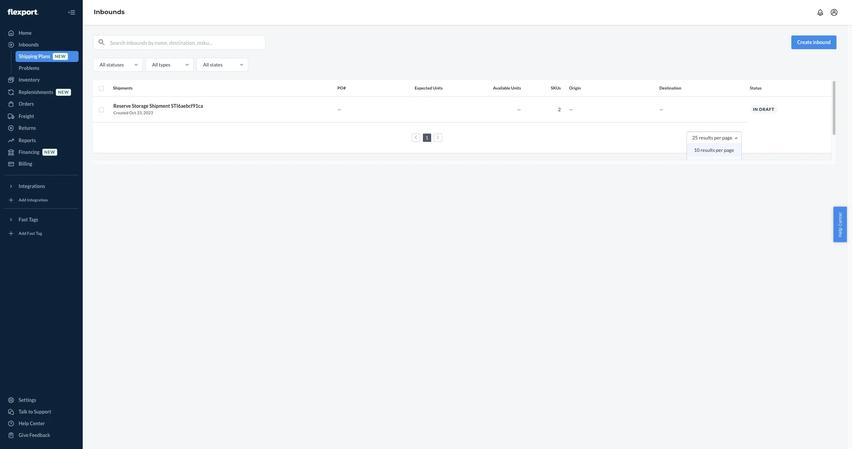 Task type: vqa. For each thing, say whether or not it's contained in the screenshot.
"creating"
no



Task type: locate. For each thing, give the bounding box(es) containing it.
draft
[[760, 107, 775, 112]]

1 vertical spatial page
[[725, 147, 735, 153]]

available units
[[494, 86, 521, 91]]

25 results per page
[[693, 135, 733, 141], [695, 160, 735, 165]]

25 down 10
[[695, 160, 700, 165]]

support
[[34, 410, 51, 415]]

center
[[838, 212, 844, 227], [30, 421, 45, 427]]

0 vertical spatial 25 results per page option
[[693, 135, 733, 141]]

all states
[[203, 62, 223, 68]]

add down fast tags at the top left of page
[[19, 231, 26, 236]]

2 units from the left
[[512, 86, 521, 91]]

square image
[[99, 107, 104, 113]]

chevron left image
[[415, 135, 418, 140]]

results
[[700, 135, 714, 141], [701, 147, 716, 153], [701, 160, 716, 165]]

created
[[114, 110, 129, 115]]

25 results per page option
[[693, 135, 733, 141], [687, 156, 742, 169]]

new down reports link
[[44, 150, 55, 155]]

available
[[494, 86, 511, 91]]

1 vertical spatial new
[[58, 90, 69, 95]]

page right 10
[[725, 147, 735, 153]]

new up the orders link
[[58, 90, 69, 95]]

25
[[693, 135, 699, 141], [695, 160, 700, 165]]

1 vertical spatial per
[[717, 147, 724, 153]]

0 horizontal spatial units
[[433, 86, 443, 91]]

25 up 10
[[693, 135, 699, 141]]

all
[[100, 62, 105, 68], [152, 62, 158, 68], [203, 62, 209, 68]]

add inside 'link'
[[19, 198, 26, 203]]

0 vertical spatial fast
[[19, 217, 28, 223]]

units
[[433, 86, 443, 91], [512, 86, 521, 91]]

add
[[19, 198, 26, 203], [19, 231, 26, 236]]

help center button
[[834, 207, 848, 243]]

1 vertical spatial help
[[19, 421, 29, 427]]

3 — from the left
[[570, 106, 574, 112]]

returns link
[[4, 123, 79, 134]]

1 vertical spatial results
[[701, 147, 716, 153]]

2
[[559, 106, 561, 112]]

4 — from the left
[[660, 106, 664, 112]]

talk to support
[[19, 410, 51, 415]]

0 vertical spatial help center
[[838, 212, 844, 237]]

3 all from the left
[[203, 62, 209, 68]]

list box
[[687, 144, 742, 194]]

1 horizontal spatial inbounds link
[[94, 8, 125, 16]]

25 results per page option down 10 results per page
[[687, 156, 742, 169]]

1 add from the top
[[19, 198, 26, 203]]

help inside button
[[838, 228, 844, 237]]

statuses
[[106, 62, 124, 68]]

1 horizontal spatial units
[[512, 86, 521, 91]]

0 vertical spatial add
[[19, 198, 26, 203]]

1 vertical spatial add
[[19, 231, 26, 236]]

1 vertical spatial 25
[[695, 160, 700, 165]]

1 vertical spatial inbounds
[[19, 42, 39, 48]]

per right 10
[[717, 147, 724, 153]]

10
[[695, 147, 700, 153]]

1 vertical spatial help center
[[19, 421, 45, 427]]

— down available units
[[518, 106, 521, 112]]

talk
[[19, 410, 27, 415]]

in
[[754, 107, 759, 112]]

integration
[[27, 198, 48, 203]]

—
[[338, 106, 342, 112], [518, 106, 521, 112], [570, 106, 574, 112], [660, 106, 664, 112]]

results right 10
[[701, 147, 716, 153]]

freight
[[19, 114, 34, 119]]

1 horizontal spatial inbounds
[[94, 8, 125, 16]]

all left statuses
[[100, 62, 105, 68]]

help center link
[[4, 419, 79, 430]]

1 horizontal spatial center
[[838, 212, 844, 227]]

states
[[210, 62, 223, 68]]

0 vertical spatial new
[[55, 54, 66, 59]]

add left "integration"
[[19, 198, 26, 203]]

in draft
[[754, 107, 775, 112]]

2 horizontal spatial all
[[203, 62, 209, 68]]

— down po#
[[338, 106, 342, 112]]

— right 2
[[570, 106, 574, 112]]

0 vertical spatial center
[[838, 212, 844, 227]]

1 horizontal spatial help center
[[838, 212, 844, 237]]

1 units from the left
[[433, 86, 443, 91]]

inventory
[[19, 77, 40, 83]]

1 horizontal spatial all
[[152, 62, 158, 68]]

per
[[715, 135, 722, 141], [717, 147, 724, 153], [717, 160, 724, 165]]

shipping
[[19, 53, 37, 59]]

create inbound button
[[792, 36, 837, 49]]

orders link
[[4, 99, 79, 110]]

25 results per page option up 10 results per page
[[693, 135, 733, 141]]

0 vertical spatial inbounds
[[94, 8, 125, 16]]

1 all from the left
[[100, 62, 105, 68]]

1 vertical spatial 25 results per page
[[695, 160, 735, 165]]

fast left tags
[[19, 217, 28, 223]]

1
[[426, 135, 429, 141]]

25 results per page up 10 results per page
[[693, 135, 733, 141]]

add for add integration
[[19, 198, 26, 203]]

integrations
[[19, 184, 45, 189]]

units for expected units
[[433, 86, 443, 91]]

to
[[28, 410, 33, 415]]

25 results per page down 10 results per page option at the top right of the page
[[695, 160, 735, 165]]

page
[[723, 135, 733, 141], [725, 147, 735, 153], [725, 160, 735, 165]]

list box containing 10 results per page
[[687, 144, 742, 194]]

plans
[[38, 53, 50, 59]]

reports link
[[4, 135, 79, 146]]

units right expected
[[433, 86, 443, 91]]

give feedback
[[19, 433, 50, 439]]

25 inside list box
[[695, 160, 700, 165]]

fast left tag
[[27, 231, 35, 236]]

add fast tag link
[[4, 228, 79, 239]]

inbounds
[[94, 8, 125, 16], [19, 42, 39, 48]]

results down 10 results per page option at the top right of the page
[[701, 160, 716, 165]]

all left states
[[203, 62, 209, 68]]

help center
[[838, 212, 844, 237], [19, 421, 45, 427]]

add integration
[[19, 198, 48, 203]]

all left the types
[[152, 62, 158, 68]]

0 vertical spatial inbounds link
[[94, 8, 125, 16]]

0 horizontal spatial all
[[100, 62, 105, 68]]

1 — from the left
[[338, 106, 342, 112]]

2 all from the left
[[152, 62, 158, 68]]

fast inside 'dropdown button'
[[19, 217, 28, 223]]

1 vertical spatial inbounds link
[[4, 39, 79, 50]]

tag
[[36, 231, 42, 236]]

0 vertical spatial help
[[838, 228, 844, 237]]

destination
[[660, 86, 682, 91]]

per down 10 results per page option at the top right of the page
[[717, 160, 724, 165]]

0 horizontal spatial inbounds
[[19, 42, 39, 48]]

integrations button
[[4, 181, 79, 192]]

give
[[19, 433, 29, 439]]

types
[[159, 62, 171, 68]]

feedback
[[29, 433, 50, 439]]

2 add from the top
[[19, 231, 26, 236]]

results inside option
[[701, 147, 716, 153]]

1 vertical spatial center
[[30, 421, 45, 427]]

— down destination
[[660, 106, 664, 112]]

add fast tag
[[19, 231, 42, 236]]

flexport logo image
[[8, 9, 39, 16]]

page down 10 results per page option at the top right of the page
[[725, 160, 735, 165]]

give feedback button
[[4, 431, 79, 442]]

new right plans
[[55, 54, 66, 59]]

help
[[838, 228, 844, 237], [19, 421, 29, 427]]

1 link
[[425, 135, 430, 141]]

page up 10 results per page
[[723, 135, 733, 141]]

per up 10 results per page
[[715, 135, 722, 141]]

1 horizontal spatial help
[[838, 228, 844, 237]]

0 vertical spatial 25 results per page
[[693, 135, 733, 141]]

Search inbounds by name, destination, msku... text field
[[110, 36, 265, 49]]

2023
[[144, 110, 153, 115]]

shipments
[[113, 86, 133, 91]]

new
[[55, 54, 66, 59], [58, 90, 69, 95], [44, 150, 55, 155]]

all for all types
[[152, 62, 158, 68]]

results up 10 results per page
[[700, 135, 714, 141]]

create
[[798, 39, 813, 45]]

settings link
[[4, 395, 79, 406]]

po#
[[338, 86, 346, 91]]

0 horizontal spatial help
[[19, 421, 29, 427]]

0 horizontal spatial help center
[[19, 421, 45, 427]]

fast
[[19, 217, 28, 223], [27, 231, 35, 236]]

all types
[[152, 62, 171, 68]]

units right available
[[512, 86, 521, 91]]

2 vertical spatial new
[[44, 150, 55, 155]]

orders
[[19, 101, 34, 107]]

None field
[[707, 132, 714, 144]]

inbounds link
[[94, 8, 125, 16], [4, 39, 79, 50]]

chevron right image
[[437, 135, 440, 140]]



Task type: describe. For each thing, give the bounding box(es) containing it.
new for replenishments
[[58, 90, 69, 95]]

tags
[[29, 217, 38, 223]]

0 horizontal spatial inbounds link
[[4, 39, 79, 50]]

0 vertical spatial results
[[700, 135, 714, 141]]

reports
[[19, 138, 36, 144]]

close navigation image
[[68, 8, 76, 17]]

storage
[[132, 103, 149, 109]]

financing
[[19, 149, 40, 155]]

reserve storage shipment sti6aebcf91ca created oct 23, 2023
[[114, 103, 203, 115]]

add for add fast tag
[[19, 231, 26, 236]]

fast tags
[[19, 217, 38, 223]]

expected units
[[415, 86, 443, 91]]

sti6aebcf91ca
[[171, 103, 203, 109]]

0 vertical spatial per
[[715, 135, 722, 141]]

add integration link
[[4, 195, 79, 206]]

home link
[[4, 28, 79, 39]]

shipping plans
[[19, 53, 50, 59]]

per inside option
[[717, 147, 724, 153]]

skus
[[551, 86, 561, 91]]

1 vertical spatial 25 results per page option
[[687, 156, 742, 169]]

0 horizontal spatial center
[[30, 421, 45, 427]]

all for all statuses
[[100, 62, 105, 68]]

2 — from the left
[[518, 106, 521, 112]]

square image
[[99, 86, 104, 91]]

23,
[[137, 110, 143, 115]]

center inside button
[[838, 212, 844, 227]]

problems link
[[15, 63, 79, 74]]

replenishments
[[19, 89, 53, 95]]

status
[[751, 86, 762, 91]]

2 vertical spatial page
[[725, 160, 735, 165]]

help center inside button
[[838, 212, 844, 237]]

new for shipping plans
[[55, 54, 66, 59]]

oct
[[129, 110, 136, 115]]

new for financing
[[44, 150, 55, 155]]

0 vertical spatial page
[[723, 135, 733, 141]]

0 vertical spatial 25
[[693, 135, 699, 141]]

create inbound
[[798, 39, 832, 45]]

open account menu image
[[831, 8, 839, 17]]

inventory link
[[4, 75, 79, 86]]

25 results per page inside list box
[[695, 160, 735, 165]]

settings
[[19, 398, 36, 404]]

10 results per page option
[[687, 144, 742, 156]]

talk to support button
[[4, 407, 79, 418]]

freight link
[[4, 111, 79, 122]]

10 results per page
[[695, 147, 735, 153]]

problems
[[19, 65, 39, 71]]

billing
[[19, 161, 32, 167]]

2 vertical spatial results
[[701, 160, 716, 165]]

home
[[19, 30, 32, 36]]

page inside option
[[725, 147, 735, 153]]

reserve
[[114, 103, 131, 109]]

shipment
[[150, 103, 170, 109]]

all statuses
[[100, 62, 124, 68]]

fast tags button
[[4, 215, 79, 226]]

inbound
[[814, 39, 832, 45]]

returns
[[19, 125, 36, 131]]

billing link
[[4, 159, 79, 170]]

2 vertical spatial per
[[717, 160, 724, 165]]

origin
[[570, 86, 581, 91]]

open notifications image
[[817, 8, 825, 17]]

all for all states
[[203, 62, 209, 68]]

expected
[[415, 86, 432, 91]]

units for available units
[[512, 86, 521, 91]]

1 vertical spatial fast
[[27, 231, 35, 236]]



